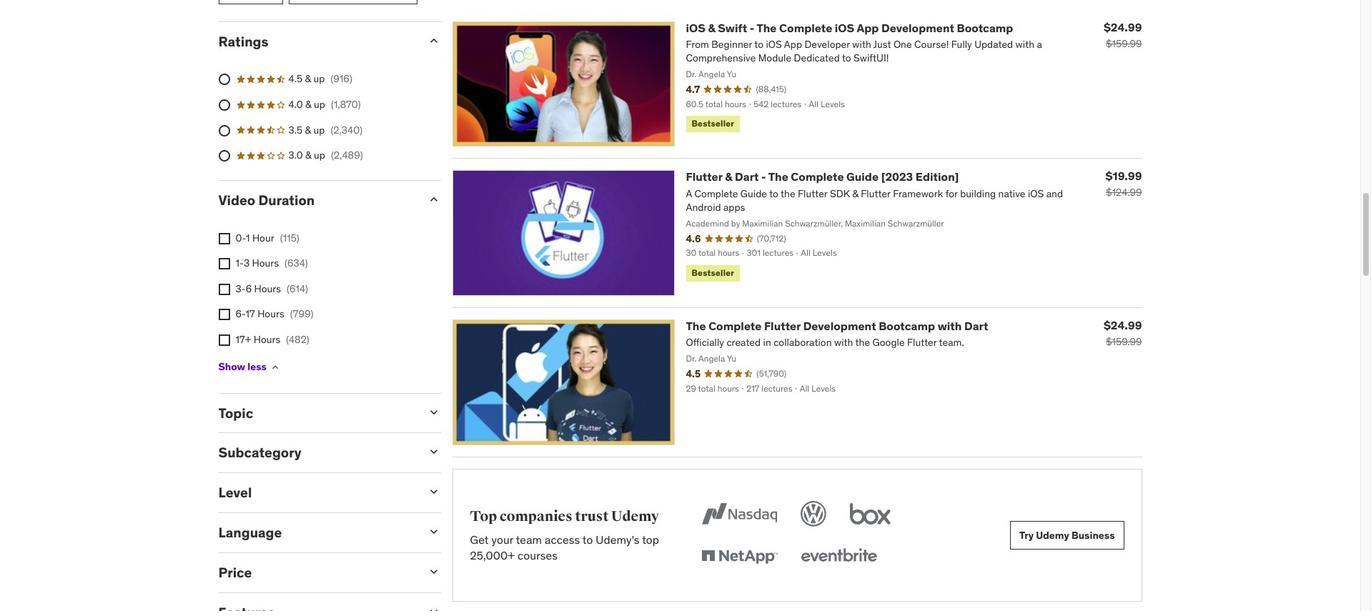 Task type: locate. For each thing, give the bounding box(es) containing it.
team
[[516, 533, 542, 547]]

1 vertical spatial development
[[804, 319, 877, 334]]

$24.99 $159.99 for ios & swift - the complete ios app development bootcamp
[[1104, 20, 1143, 50]]

ratings
[[219, 33, 269, 50]]

up right the 4.0
[[314, 98, 325, 111]]

0 vertical spatial complete
[[780, 20, 833, 35]]

4.5 & up (916)
[[289, 73, 353, 85]]

hours
[[252, 257, 279, 270], [254, 282, 281, 295], [258, 308, 284, 321], [254, 333, 281, 346]]

1 small image from the top
[[427, 33, 441, 48]]

hours right 17
[[258, 308, 284, 321]]

1 horizontal spatial ios
[[835, 20, 855, 35]]

(916)
[[331, 73, 353, 85]]

1 vertical spatial flutter
[[765, 319, 801, 334]]

1 xsmall image from the top
[[219, 233, 230, 244]]

1 vertical spatial $24.99 $159.99
[[1104, 318, 1143, 349]]

udemy right try
[[1037, 529, 1070, 542]]

3 small image from the top
[[427, 565, 441, 579]]

0 vertical spatial the
[[757, 20, 777, 35]]

1 vertical spatial xsmall image
[[219, 258, 230, 270]]

the
[[757, 20, 777, 35], [769, 170, 789, 184], [686, 319, 706, 334]]

up for 4.5 & up
[[314, 73, 325, 85]]

small image for language
[[427, 525, 441, 539]]

4.5
[[289, 73, 303, 85]]

xsmall image left 0-
[[219, 233, 230, 244]]

up left (916) at top left
[[314, 73, 325, 85]]

1
[[246, 231, 250, 244]]

0 vertical spatial bootcamp
[[957, 20, 1014, 35]]

up right 3.0
[[314, 149, 325, 162]]

1 $159.99 from the top
[[1106, 37, 1143, 50]]

1 vertical spatial $24.99
[[1104, 318, 1143, 333]]

xsmall image right less
[[270, 362, 281, 373]]

0-
[[236, 231, 246, 244]]

xsmall image for 3-
[[219, 284, 230, 295]]

2 small image from the top
[[427, 192, 441, 207]]

1 vertical spatial -
[[762, 170, 767, 184]]

1 vertical spatial bootcamp
[[879, 319, 936, 334]]

volkswagen image
[[798, 499, 830, 530]]

0 vertical spatial -
[[750, 20, 755, 35]]

6-17 hours (799)
[[236, 308, 314, 321]]

0 vertical spatial $24.99 $159.99
[[1104, 20, 1143, 50]]

flutter & dart - the complete guide [2023 edition] link
[[686, 170, 960, 184]]

bootcamp
[[957, 20, 1014, 35], [879, 319, 936, 334]]

3 xsmall image from the top
[[219, 335, 230, 346]]

the for swift
[[757, 20, 777, 35]]

(482)
[[286, 333, 310, 346]]

xsmall image left '1-'
[[219, 258, 230, 270]]

(2,489)
[[331, 149, 363, 162]]

price button
[[219, 564, 415, 581]]

2 xsmall image from the top
[[219, 258, 230, 270]]

$19.99 $124.99
[[1106, 169, 1143, 199]]

nasdaq image
[[699, 499, 781, 530]]

2 vertical spatial complete
[[709, 319, 762, 334]]

0 vertical spatial xsmall image
[[219, 233, 230, 244]]

1 vertical spatial udemy
[[1037, 529, 1070, 542]]

& for 3.5
[[305, 123, 311, 136]]

1 horizontal spatial -
[[762, 170, 767, 184]]

level
[[219, 484, 252, 502]]

(799)
[[290, 308, 314, 321]]

0 vertical spatial $159.99
[[1106, 37, 1143, 50]]

(1,870)
[[331, 98, 361, 111]]

ios left app
[[835, 20, 855, 35]]

1 $24.99 from the top
[[1104, 20, 1143, 34]]

0 vertical spatial udemy
[[612, 508, 660, 526]]

udemy inside top companies trust udemy get your team access to udemy's top 25,000+ courses
[[612, 508, 660, 526]]

0-1 hour (115)
[[236, 231, 300, 244]]

0 vertical spatial flutter
[[686, 170, 723, 184]]

xsmall image
[[219, 284, 230, 295], [219, 309, 230, 321], [270, 362, 281, 373]]

ios
[[686, 20, 706, 35], [835, 20, 855, 35]]

try
[[1020, 529, 1034, 542]]

1 vertical spatial $159.99
[[1106, 336, 1143, 349]]

(614)
[[287, 282, 308, 295]]

subcategory
[[219, 444, 302, 462]]

(115)
[[280, 231, 300, 244]]

4 small image from the top
[[427, 525, 441, 539]]

show
[[219, 361, 245, 374]]

xsmall image left 3-
[[219, 284, 230, 295]]

duration
[[258, 192, 315, 209]]

2 $159.99 from the top
[[1106, 336, 1143, 349]]

top
[[642, 533, 660, 547]]

xsmall image
[[219, 233, 230, 244], [219, 258, 230, 270], [219, 335, 230, 346]]

hours for 1-3 hours
[[252, 257, 279, 270]]

2 $24.99 from the top
[[1104, 318, 1143, 333]]

hours right 6
[[254, 282, 281, 295]]

language
[[219, 524, 282, 541]]

1 horizontal spatial udemy
[[1037, 529, 1070, 542]]

udemy
[[612, 508, 660, 526], [1037, 529, 1070, 542]]

0 horizontal spatial udemy
[[612, 508, 660, 526]]

xsmall image left 17+
[[219, 335, 230, 346]]

small image
[[427, 445, 441, 459], [427, 485, 441, 499], [427, 565, 441, 579], [427, 605, 441, 612]]

0 horizontal spatial -
[[750, 20, 755, 35]]

3 small image from the top
[[427, 405, 441, 420]]

1 horizontal spatial bootcamp
[[957, 20, 1014, 35]]

2 $24.99 $159.99 from the top
[[1104, 318, 1143, 349]]

small image for video duration
[[427, 192, 441, 207]]

&
[[708, 20, 716, 35], [305, 73, 311, 85], [305, 98, 312, 111], [305, 123, 311, 136], [305, 149, 312, 162], [725, 170, 733, 184]]

& for 4.5
[[305, 73, 311, 85]]

0 horizontal spatial ios
[[686, 20, 706, 35]]

-
[[750, 20, 755, 35], [762, 170, 767, 184]]

hours right 3
[[252, 257, 279, 270]]

1 horizontal spatial dart
[[965, 319, 989, 334]]

3.5 & up (2,340)
[[289, 123, 363, 136]]

ios left swift
[[686, 20, 706, 35]]

1 ios from the left
[[686, 20, 706, 35]]

netapp image
[[699, 542, 781, 573]]

up
[[314, 73, 325, 85], [314, 98, 325, 111], [314, 123, 325, 136], [314, 149, 325, 162]]

video duration
[[219, 192, 315, 209]]

box image
[[847, 499, 895, 530]]

1 small image from the top
[[427, 445, 441, 459]]

17+ hours (482)
[[236, 333, 310, 346]]

swift
[[718, 20, 748, 35]]

complete
[[780, 20, 833, 35], [791, 170, 844, 184], [709, 319, 762, 334]]

small image
[[427, 33, 441, 48], [427, 192, 441, 207], [427, 405, 441, 420], [427, 525, 441, 539]]

topic button
[[219, 405, 415, 422]]

25,000+
[[470, 549, 515, 563]]

the complete flutter development bootcamp with dart
[[686, 319, 989, 334]]

$19.99
[[1106, 169, 1143, 183]]

your
[[492, 533, 514, 547]]

0 vertical spatial $24.99
[[1104, 20, 1143, 34]]

hour
[[252, 231, 274, 244]]

$24.99 for ios & swift - the complete ios app development bootcamp
[[1104, 20, 1143, 34]]

1 $24.99 $159.99 from the top
[[1104, 20, 1143, 50]]

2 small image from the top
[[427, 485, 441, 499]]

subcategory button
[[219, 444, 415, 462]]

flutter
[[686, 170, 723, 184], [765, 319, 801, 334]]

0 vertical spatial xsmall image
[[219, 284, 230, 295]]

0 vertical spatial dart
[[735, 170, 759, 184]]

get
[[470, 533, 489, 547]]

1 vertical spatial complete
[[791, 170, 844, 184]]

xsmall image for 1-
[[219, 258, 230, 270]]

& for 3.0
[[305, 149, 312, 162]]

hours right 17+
[[254, 333, 281, 346]]

4.0 & up (1,870)
[[289, 98, 361, 111]]

2 vertical spatial xsmall image
[[219, 335, 230, 346]]

$24.99
[[1104, 20, 1143, 34], [1104, 318, 1143, 333]]

1 horizontal spatial flutter
[[765, 319, 801, 334]]

$159.99 for ios & swift - the complete ios app development bootcamp
[[1106, 37, 1143, 50]]

0 vertical spatial development
[[882, 20, 955, 35]]

0 horizontal spatial flutter
[[686, 170, 723, 184]]

top
[[470, 508, 497, 526]]

1 vertical spatial xsmall image
[[219, 309, 230, 321]]

dart
[[735, 170, 759, 184], [965, 319, 989, 334]]

4.0
[[289, 98, 303, 111]]

development
[[882, 20, 955, 35], [804, 319, 877, 334]]

up right 3.5
[[314, 123, 325, 136]]

$159.99
[[1106, 37, 1143, 50], [1106, 336, 1143, 349]]

[2023
[[882, 170, 914, 184]]

udemy up top
[[612, 508, 660, 526]]

xsmall image left 6-
[[219, 309, 230, 321]]

1 vertical spatial the
[[769, 170, 789, 184]]

$24.99 $159.99
[[1104, 20, 1143, 50], [1104, 318, 1143, 349]]

6
[[246, 282, 252, 295]]

2 vertical spatial xsmall image
[[270, 362, 281, 373]]



Task type: describe. For each thing, give the bounding box(es) containing it.
small image for topic
[[427, 405, 441, 420]]

$24.99 $159.99 for the complete flutter development bootcamp with dart
[[1104, 318, 1143, 349]]

(634)
[[285, 257, 308, 270]]

hours for 6-17 hours
[[258, 308, 284, 321]]

1-
[[236, 257, 244, 270]]

xsmall image for 17+
[[219, 335, 230, 346]]

show less button
[[219, 353, 281, 382]]

try udemy business
[[1020, 529, 1115, 542]]

0 horizontal spatial dart
[[735, 170, 759, 184]]

& for ios
[[708, 20, 716, 35]]

17+
[[236, 333, 251, 346]]

video duration button
[[219, 192, 415, 209]]

up for 3.0 & up
[[314, 149, 325, 162]]

udemy's
[[596, 533, 640, 547]]

edition]
[[916, 170, 960, 184]]

companies
[[500, 508, 573, 526]]

business
[[1072, 529, 1115, 542]]

flutter & dart - the complete guide [2023 edition]
[[686, 170, 960, 184]]

& for flutter
[[725, 170, 733, 184]]

6-
[[236, 308, 246, 321]]

3.0 & up (2,489)
[[289, 149, 363, 162]]

& for 4.0
[[305, 98, 312, 111]]

0 horizontal spatial bootcamp
[[879, 319, 936, 334]]

$24.99 for the complete flutter development bootcamp with dart
[[1104, 318, 1143, 333]]

xsmall image for 6-
[[219, 309, 230, 321]]

hours for 3-6 hours
[[254, 282, 281, 295]]

access
[[545, 533, 580, 547]]

- for swift
[[750, 20, 755, 35]]

video
[[219, 192, 255, 209]]

the complete flutter development bootcamp with dart link
[[686, 319, 989, 334]]

$159.99 for the complete flutter development bootcamp with dart
[[1106, 336, 1143, 349]]

language button
[[219, 524, 415, 541]]

eventbrite image
[[798, 542, 881, 573]]

guide
[[847, 170, 879, 184]]

show less
[[219, 361, 267, 374]]

the for dart
[[769, 170, 789, 184]]

3-
[[236, 282, 246, 295]]

top companies trust udemy get your team access to udemy's top 25,000+ courses
[[470, 508, 660, 563]]

- for dart
[[762, 170, 767, 184]]

3
[[244, 257, 250, 270]]

up for 4.0 & up
[[314, 98, 325, 111]]

3-6 hours (614)
[[236, 282, 308, 295]]

1 vertical spatial dart
[[965, 319, 989, 334]]

trust
[[575, 508, 609, 526]]

ios & swift - the complete ios app development bootcamp link
[[686, 20, 1014, 35]]

0 horizontal spatial development
[[804, 319, 877, 334]]

2 vertical spatial the
[[686, 319, 706, 334]]

ratings button
[[219, 33, 415, 50]]

$124.99
[[1107, 186, 1143, 199]]

small image for level
[[427, 485, 441, 499]]

xsmall image inside show less button
[[270, 362, 281, 373]]

3.0
[[289, 149, 303, 162]]

complete for guide
[[791, 170, 844, 184]]

complete for ios
[[780, 20, 833, 35]]

2 ios from the left
[[835, 20, 855, 35]]

small image for subcategory
[[427, 445, 441, 459]]

3.5
[[289, 123, 303, 136]]

(2,340)
[[331, 123, 363, 136]]

17
[[246, 308, 255, 321]]

less
[[248, 361, 267, 374]]

price
[[219, 564, 252, 581]]

xsmall image for 0-
[[219, 233, 230, 244]]

try udemy business link
[[1011, 522, 1125, 550]]

to
[[583, 533, 593, 547]]

1-3 hours (634)
[[236, 257, 308, 270]]

4 small image from the top
[[427, 605, 441, 612]]

1 horizontal spatial development
[[882, 20, 955, 35]]

level button
[[219, 484, 415, 502]]

small image for ratings
[[427, 33, 441, 48]]

topic
[[219, 405, 253, 422]]

with
[[938, 319, 962, 334]]

app
[[857, 20, 879, 35]]

up for 3.5 & up
[[314, 123, 325, 136]]

small image for price
[[427, 565, 441, 579]]

ios & swift - the complete ios app development bootcamp
[[686, 20, 1014, 35]]

courses
[[518, 549, 558, 563]]



Task type: vqa. For each thing, say whether or not it's contained in the screenshot.
6-
yes



